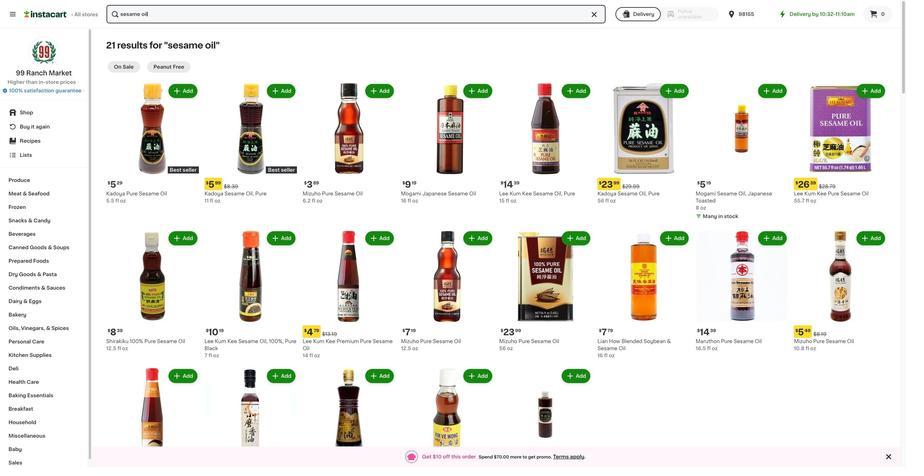 Task type: describe. For each thing, give the bounding box(es) containing it.
99 ranch market logo image
[[28, 37, 59, 68]]



Task type: vqa. For each thing, say whether or not it's contained in the screenshot.
pet associated with Pet Food Express
no



Task type: locate. For each thing, give the bounding box(es) containing it.
product group
[[106, 82, 199, 204], [205, 82, 297, 204], [303, 82, 396, 204], [401, 82, 494, 204], [499, 82, 592, 204], [598, 82, 690, 204], [696, 82, 789, 221], [794, 82, 887, 204], [106, 230, 199, 352], [205, 230, 297, 359], [303, 230, 396, 359], [401, 230, 494, 352], [499, 230, 592, 352], [598, 230, 690, 359], [696, 230, 789, 352], [794, 230, 887, 352], [106, 368, 199, 467], [205, 368, 297, 467], [303, 368, 396, 467], [401, 368, 494, 467], [499, 368, 592, 467]]

service type group
[[616, 7, 719, 21]]

None search field
[[106, 4, 607, 24]]

instacart logo image
[[24, 10, 67, 18]]

close image
[[885, 453, 893, 461]]

Search field
[[107, 5, 606, 23]]

status
[[419, 453, 589, 460]]



